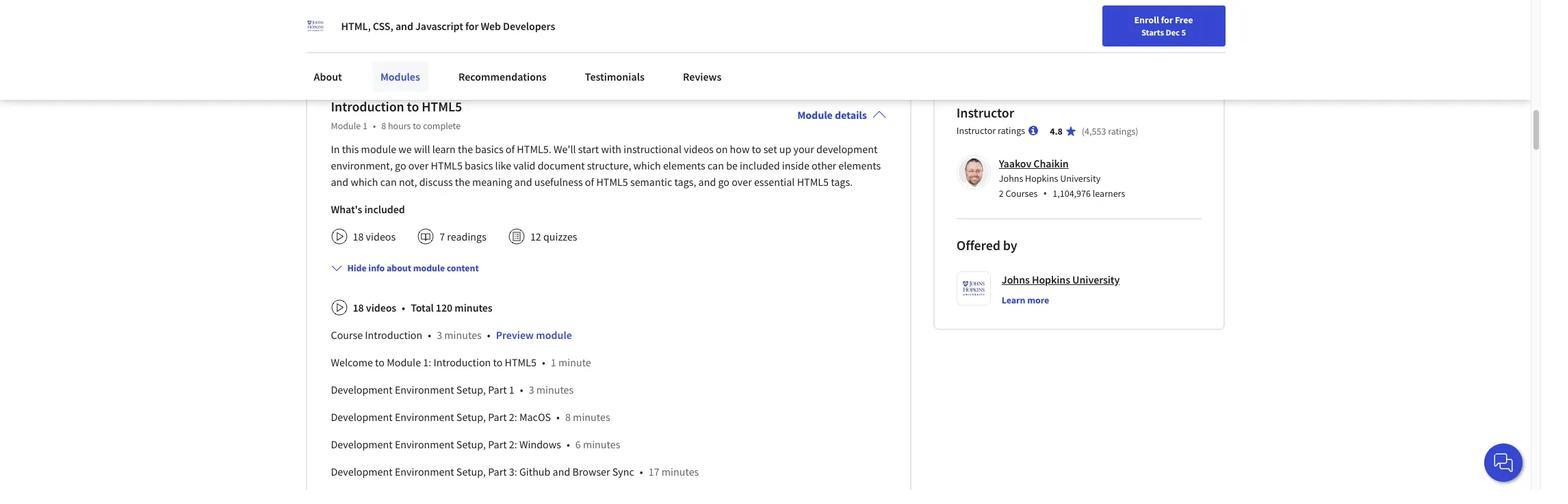 Task type: describe. For each thing, give the bounding box(es) containing it.
module inside introduction to html5 module 1 • 8 hours to complete
[[331, 120, 361, 132]]

free
[[1175, 14, 1193, 26]]

0 horizontal spatial 3
[[437, 328, 442, 342]]

preview module link
[[496, 328, 572, 342]]

application
[[529, 0, 578, 3]]

do
[[306, 0, 318, 3]]

1 for setup,
[[509, 383, 514, 397]]

part for windows
[[488, 438, 507, 451]]

0 vertical spatial it
[[385, 5, 391, 18]]

be inside in this module we will learn the basics of html5. we'll start with instructional videos on how to set up your development environment, go over html5 basics like valid document structure, which elements can be included inside other elements and which can not, discuss the meaning and usefulness of html5 semantic tags, and go over essential html5 tags.
[[726, 159, 738, 172]]

to up hours
[[407, 98, 419, 115]]

find your new career link
[[1104, 14, 1204, 31]]

chat with us image
[[1492, 452, 1514, 474]]

in this module we will learn the basics of html5. we'll start with instructional videos on how to set up your development environment, go over html5 basics like valid document structure, which elements can be included inside other elements and which can not, discuss the meaning and usefulness of html5 semantic tags, and go over essential html5 tags.
[[331, 142, 881, 189]]

minutes right 17
[[662, 465, 699, 479]]

development for development environment setup, part 3: github and browser sync
[[331, 465, 393, 479]]

development for development environment setup, part 1
[[331, 383, 393, 397]]

enroll for free starts dec 5
[[1134, 14, 1193, 38]]

videos inside in this module we will learn the basics of html5. we'll start with instructional videos on how to set up your development environment, go over html5 basics like valid document structure, which elements can be included inside other elements and which can not, discuss the meaning and usefulness of html5 semantic tags, and go over essential html5 tags.
[[684, 142, 714, 156]]

and,
[[425, 5, 444, 18]]

1 horizontal spatial ratings
[[1108, 125, 1135, 137]]

course introduction • 3 minutes • preview module
[[331, 328, 572, 342]]

functionality
[[431, 0, 486, 3]]

2: for macos
[[509, 410, 517, 424]]

today's
[[660, 5, 693, 18]]

windows
[[519, 438, 561, 451]]

start
[[578, 142, 599, 156]]

info
[[368, 262, 385, 274]]

• right macos
[[556, 410, 560, 424]]

• left total
[[402, 301, 405, 315]]

0 horizontal spatial for
[[465, 19, 479, 33]]

1 vertical spatial introduction
[[365, 328, 422, 342]]

development environment setup, part 3: github and browser sync • 17 minutes
[[331, 465, 699, 479]]

view
[[639, 19, 659, 32]]

readings
[[447, 230, 486, 243]]

html,
[[341, 19, 371, 33]]

shopping cart: 1 item image
[[1211, 10, 1237, 32]]

what's
[[331, 202, 362, 216]]

testimonials link
[[577, 62, 653, 92]]

• down "preview module" link
[[542, 356, 545, 369]]

welcome to module 1: introduction to html5 • 1 minute
[[331, 356, 591, 369]]

will
[[414, 142, 430, 156]]

to right 'has'
[[359, 19, 368, 32]]

part for •
[[488, 383, 507, 397]]

johns hopkins university link
[[1002, 271, 1120, 288]]

service,
[[501, 19, 535, 32]]

1 vertical spatial johns
[[1002, 273, 1030, 287]]

server-
[[517, 5, 548, 18]]

html5 down structure,
[[596, 175, 628, 189]]

page:
[[306, 19, 330, 32]]

environment for development environment setup, part 3: github and browser sync
[[395, 465, 454, 479]]

more inside button
[[1027, 294, 1049, 306]]

2 horizontal spatial module
[[797, 108, 833, 122]]

to down page: at top
[[306, 33, 315, 46]]

semantic
[[630, 175, 672, 189]]

usefulness
[[534, 175, 583, 189]]

8 inside introduction to html5 module 1 • 8 hours to complete
[[381, 120, 386, 132]]

1 vertical spatial videos
[[366, 230, 396, 243]]

to down the preview on the bottom of the page
[[493, 356, 503, 369]]

environment for development environment setup, part 1
[[395, 383, 454, 397]]

for inside enroll for free starts dec 5
[[1161, 14, 1173, 26]]

minutes up the 'welcome to module 1: introduction to html5 • 1 minute'
[[444, 328, 482, 342]]

0 horizontal spatial ratings
[[998, 124, 1025, 137]]

1 18 from the top
[[353, 230, 364, 243]]

html5 down other
[[797, 175, 829, 189]]

be inside do you realize that the only functionality of a web application that the user directly interacts with is through the web page? implement it poorly and, to the user, the server-side becomes irrelevant! today's user expects a lot out of the web page: it has to load fast, expose the desired service, and be comfortable to view on all devices: from a desktop computers to tablets and mobile phones. read more
[[557, 19, 568, 32]]

0 vertical spatial a
[[500, 0, 505, 3]]

0 horizontal spatial user
[[618, 0, 638, 3]]

meaning
[[472, 175, 512, 189]]

instructor for instructor ratings
[[957, 124, 996, 137]]

• up macos
[[520, 383, 523, 397]]

3:
[[509, 465, 517, 479]]

part for github
[[488, 465, 507, 479]]

of right out
[[794, 5, 803, 18]]

dec
[[1166, 27, 1180, 38]]

becomes
[[569, 5, 609, 18]]

7 readings
[[439, 230, 486, 243]]

to down irrelevant!
[[628, 19, 637, 32]]

and down side at the left of page
[[537, 19, 554, 32]]

2 that from the left
[[581, 0, 599, 3]]

document
[[538, 159, 585, 172]]

load
[[371, 19, 390, 32]]

to right hours
[[413, 120, 421, 132]]

of up user,
[[488, 0, 498, 3]]

2 horizontal spatial 1
[[551, 356, 556, 369]]

development
[[816, 142, 878, 156]]

course
[[331, 328, 363, 342]]

your inside in this module we will learn the basics of html5. we'll start with instructional videos on how to set up your development environment, go over html5 basics like valid document structure, which elements can be included inside other elements and which can not, discuss the meaning and usefulness of html5 semantic tags, and go over essential html5 tags.
[[793, 142, 814, 156]]

html, css, and javascript for web developers
[[341, 19, 555, 33]]

17
[[649, 465, 659, 479]]

we'll
[[554, 142, 576, 156]]

environment for development environment setup, part 2: macos
[[395, 410, 454, 424]]

fast,
[[393, 19, 411, 32]]

reviews
[[683, 70, 722, 83]]

of down structure,
[[585, 175, 594, 189]]

1 elements from the left
[[663, 159, 705, 172]]

with inside in this module we will learn the basics of html5. we'll start with instructional videos on how to set up your development environment, go over html5 basics like valid document structure, which elements can be included inside other elements and which can not, discuss the meaning and usefulness of html5 semantic tags, and go over essential html5 tags.
[[601, 142, 621, 156]]

html5.
[[517, 142, 551, 156]]

welcome
[[331, 356, 373, 369]]

johns hopkins university
[[1002, 273, 1120, 287]]

(
[[1082, 125, 1085, 137]]

browser
[[572, 465, 610, 479]]

what's included
[[331, 202, 405, 216]]

about
[[387, 262, 411, 274]]

1:
[[423, 356, 431, 369]]

johns hopkins university image
[[306, 16, 325, 36]]

0 horizontal spatial it
[[332, 19, 338, 32]]

minute
[[558, 356, 591, 369]]

reviews link
[[675, 62, 730, 92]]

valid
[[513, 159, 535, 172]]

yaakov chaikin link
[[999, 157, 1069, 170]]

learners
[[1093, 187, 1125, 200]]

lot
[[762, 5, 774, 18]]

1 vertical spatial a
[[754, 5, 760, 18]]

read
[[306, 44, 329, 57]]

complete
[[423, 120, 461, 132]]

setup, for github
[[456, 465, 486, 479]]

module inside dropdown button
[[413, 262, 445, 274]]

do you realize that the only functionality of a web application that the user directly interacts with is through the web page? implement it poorly and, to the user, the server-side becomes irrelevant! today's user expects a lot out of the web page: it has to load fast, expose the desired service, and be comfortable to view on all devices: from a desktop computers to tablets and mobile phones. read more
[[306, 0, 848, 57]]

18 videos inside info about module content element
[[353, 301, 396, 315]]

1 vertical spatial university
[[1072, 273, 1120, 287]]

offered
[[957, 237, 1000, 254]]

development environment setup, part 1 • 3 minutes
[[331, 383, 574, 397]]

macos
[[519, 410, 551, 424]]

1 vertical spatial hopkins
[[1032, 273, 1070, 287]]

12 quizzes
[[530, 230, 577, 243]]

• inside introduction to html5 module 1 • 8 hours to complete
[[373, 120, 376, 132]]

hopkins inside yaakov chaikin johns hopkins university 2 courses • 1,104,976 learners
[[1025, 172, 1058, 185]]

development for development environment setup, part 2: windows
[[331, 438, 393, 451]]

find your new career
[[1111, 16, 1197, 28]]

1 vertical spatial basics
[[465, 159, 493, 172]]

1 for html5
[[363, 120, 367, 132]]

1 vertical spatial included
[[364, 202, 405, 216]]

1 horizontal spatial which
[[633, 159, 661, 172]]

this
[[342, 142, 359, 156]]

javascript
[[415, 19, 463, 33]]

user,
[[475, 5, 497, 18]]

1 that from the left
[[372, 0, 390, 3]]

css,
[[373, 19, 393, 33]]

1 18 videos from the top
[[353, 230, 396, 243]]

on inside do you realize that the only functionality of a web application that the user directly interacts with is through the web page? implement it poorly and, to the user, the server-side becomes irrelevant! today's user expects a lot out of the web page: it has to load fast, expose the desired service, and be comfortable to view on all devices: from a desktop computers to tablets and mobile phones. read more
[[662, 19, 673, 32]]

setup, for windows
[[456, 438, 486, 451]]

1 vertical spatial over
[[732, 175, 752, 189]]

all
[[676, 19, 686, 32]]

from
[[727, 19, 748, 32]]

in
[[331, 142, 340, 156]]

• left 17
[[640, 465, 643, 479]]

120
[[436, 301, 452, 315]]

6
[[575, 438, 581, 451]]

learn more
[[1002, 294, 1049, 306]]

phones.
[[403, 33, 439, 46]]

with inside do you realize that the only functionality of a web application that the user directly interacts with is through the web page? implement it poorly and, to the user, the server-side becomes irrelevant! today's user expects a lot out of the web page: it has to load fast, expose the desired service, and be comfortable to view on all devices: from a desktop computers to tablets and mobile phones. read more
[[717, 0, 736, 3]]

developers
[[503, 19, 555, 33]]

and down valid
[[514, 175, 532, 189]]

instructor ratings
[[957, 124, 1025, 137]]

computers
[[797, 19, 845, 32]]



Task type: locate. For each thing, give the bounding box(es) containing it.
to left set
[[752, 142, 761, 156]]

and inside info about module content element
[[553, 465, 570, 479]]

setup, down development environment setup, part 2: windows • 6 minutes
[[456, 465, 486, 479]]

introduction up development environment setup, part 1 • 3 minutes
[[433, 356, 491, 369]]

the
[[392, 0, 407, 3], [601, 0, 616, 3], [787, 0, 801, 3], [458, 5, 473, 18], [500, 5, 515, 18], [805, 5, 820, 18], [448, 19, 463, 32], [458, 142, 473, 156], [455, 175, 470, 189]]

learn
[[1002, 294, 1025, 306]]

module
[[797, 108, 833, 122], [331, 120, 361, 132], [387, 356, 421, 369]]

0 vertical spatial 2:
[[509, 410, 517, 424]]

structure,
[[587, 159, 631, 172]]

expects
[[718, 5, 752, 18]]

0 horizontal spatial be
[[557, 19, 568, 32]]

minutes
[[455, 301, 492, 315], [444, 328, 482, 342], [536, 383, 574, 397], [573, 410, 610, 424], [583, 438, 620, 451], [662, 465, 699, 479]]

minutes up 6
[[573, 410, 610, 424]]

set
[[763, 142, 777, 156]]

1 horizontal spatial more
[[1027, 294, 1049, 306]]

enroll
[[1134, 14, 1159, 26]]

0 vertical spatial more
[[332, 44, 357, 57]]

1 vertical spatial 2:
[[509, 438, 517, 451]]

)
[[1135, 125, 1138, 137]]

1 instructor from the top
[[957, 104, 1014, 121]]

2 horizontal spatial module
[[536, 328, 572, 342]]

module inside in this module we will learn the basics of html5. we'll start with instructional videos on how to set up your development environment, go over html5 basics like valid document structure, which elements can be included inside other elements and which can not, discuss the meaning and usefulness of html5 semantic tags, and go over essential html5 tags.
[[361, 142, 396, 156]]

we
[[399, 142, 412, 156]]

content
[[447, 262, 479, 274]]

desktop
[[759, 19, 795, 32]]

modules link
[[372, 62, 428, 92]]

1 horizontal spatial your
[[1131, 16, 1149, 28]]

chaikin
[[1034, 157, 1069, 170]]

environment down development environment setup, part 2: windows • 6 minutes
[[395, 465, 454, 479]]

1 vertical spatial go
[[718, 175, 729, 189]]

0 horizontal spatial elements
[[663, 159, 705, 172]]

1 vertical spatial on
[[716, 142, 728, 156]]

module up this
[[331, 120, 361, 132]]

part up development environment setup, part 3: github and browser sync • 17 minutes
[[488, 438, 507, 451]]

github
[[519, 465, 550, 479]]

1 vertical spatial user
[[695, 5, 715, 18]]

and
[[537, 19, 554, 32], [395, 19, 413, 33], [350, 33, 367, 46], [331, 175, 348, 189], [514, 175, 532, 189], [698, 175, 716, 189], [553, 465, 570, 479]]

0 horizontal spatial go
[[395, 159, 406, 172]]

1 inside introduction to html5 module 1 • 8 hours to complete
[[363, 120, 367, 132]]

part up development environment setup, part 2: macos • 8 minutes
[[488, 383, 507, 397]]

html5 down learn
[[431, 159, 462, 172]]

hopkins down the yaakov chaikin link
[[1025, 172, 1058, 185]]

2 development from the top
[[331, 410, 393, 424]]

included down not,
[[364, 202, 405, 216]]

0 vertical spatial 8
[[381, 120, 386, 132]]

0 vertical spatial university
[[1060, 172, 1101, 185]]

1 vertical spatial 18 videos
[[353, 301, 396, 315]]

18 up course at the left bottom of page
[[353, 301, 364, 315]]

18 inside info about module content element
[[353, 301, 364, 315]]

and down html,
[[350, 33, 367, 46]]

setup, for macos
[[456, 410, 486, 424]]

1 2: from the top
[[509, 410, 517, 424]]

irrelevant!
[[612, 5, 657, 18]]

0 vertical spatial 1
[[363, 120, 367, 132]]

go right tags,
[[718, 175, 729, 189]]

3 setup, from the top
[[456, 438, 486, 451]]

0 vertical spatial included
[[740, 159, 780, 172]]

• left the preview on the bottom of the page
[[487, 328, 490, 342]]

can
[[708, 159, 724, 172], [380, 175, 397, 189]]

elements up tags,
[[663, 159, 705, 172]]

introduction down total
[[365, 328, 422, 342]]

2 part from the top
[[488, 410, 507, 424]]

8 inside info about module content element
[[565, 410, 571, 424]]

0 vertical spatial over
[[408, 159, 429, 172]]

ratings up yaakov
[[998, 124, 1025, 137]]

included inside in this module we will learn the basics of html5. we'll start with instructional videos on how to set up your development environment, go over html5 basics like valid document structure, which elements can be included inside other elements and which can not, discuss the meaning and usefulness of html5 semantic tags, and go over essential html5 tags.
[[740, 159, 780, 172]]

0 vertical spatial basics
[[475, 142, 503, 156]]

2 instructor from the top
[[957, 124, 996, 137]]

that up the load on the left top
[[372, 0, 390, 3]]

0 horizontal spatial more
[[332, 44, 357, 57]]

it left 'has'
[[332, 19, 338, 32]]

be down side at the left of page
[[557, 19, 568, 32]]

videos inside info about module content element
[[366, 301, 396, 315]]

html5 down the preview on the bottom of the page
[[505, 356, 536, 369]]

0 horizontal spatial with
[[601, 142, 621, 156]]

0 vertical spatial on
[[662, 19, 673, 32]]

1 horizontal spatial module
[[387, 356, 421, 369]]

1 horizontal spatial be
[[726, 159, 738, 172]]

hide info about module content button
[[325, 256, 484, 280]]

introduction inside introduction to html5 module 1 • 8 hours to complete
[[331, 98, 404, 115]]

7
[[439, 230, 445, 243]]

quizzes
[[543, 230, 577, 243]]

environment for development environment setup, part 2: windows
[[395, 438, 454, 451]]

2 vertical spatial introduction
[[433, 356, 491, 369]]

how
[[730, 142, 750, 156]]

modules
[[380, 70, 420, 83]]

2
[[999, 187, 1004, 200]]

not,
[[399, 175, 417, 189]]

1 horizontal spatial over
[[732, 175, 752, 189]]

1 part from the top
[[488, 383, 507, 397]]

part for macos
[[488, 410, 507, 424]]

starts
[[1141, 27, 1164, 38]]

poorly
[[394, 5, 422, 18]]

testimonials
[[585, 70, 645, 83]]

and down poorly
[[395, 19, 413, 33]]

• left hours
[[373, 120, 376, 132]]

hide
[[347, 262, 367, 274]]

recommendations link
[[450, 62, 555, 92]]

1 vertical spatial 18
[[353, 301, 364, 315]]

offered by
[[957, 237, 1017, 254]]

0 vertical spatial 18
[[353, 230, 364, 243]]

university inside yaakov chaikin johns hopkins university 2 courses • 1,104,976 learners
[[1060, 172, 1101, 185]]

1 horizontal spatial it
[[385, 5, 391, 18]]

0 vertical spatial be
[[557, 19, 568, 32]]

1 vertical spatial 1
[[551, 356, 556, 369]]

johns down yaakov
[[999, 172, 1023, 185]]

1 vertical spatial with
[[601, 142, 621, 156]]

included
[[740, 159, 780, 172], [364, 202, 405, 216]]

0 horizontal spatial which
[[351, 175, 378, 189]]

1 development from the top
[[331, 383, 393, 397]]

4 development from the top
[[331, 465, 393, 479]]

ratings right 4,553
[[1108, 125, 1135, 137]]

0 vertical spatial hopkins
[[1025, 172, 1058, 185]]

0 horizontal spatial module
[[361, 142, 396, 156]]

over down will
[[408, 159, 429, 172]]

yaakov chaikin image
[[959, 157, 989, 187]]

0 horizontal spatial module
[[331, 120, 361, 132]]

johns up the learn
[[1002, 273, 1030, 287]]

for up dec
[[1161, 14, 1173, 26]]

on left all
[[662, 19, 673, 32]]

1 vertical spatial which
[[351, 175, 378, 189]]

1 left hours
[[363, 120, 367, 132]]

1 horizontal spatial user
[[695, 5, 715, 18]]

1 horizontal spatial included
[[740, 159, 780, 172]]

and right github on the left bottom
[[553, 465, 570, 479]]

web
[[508, 0, 527, 3], [804, 0, 823, 3], [822, 5, 841, 18]]

1 environment from the top
[[395, 383, 454, 397]]

realize
[[340, 0, 369, 3]]

module left 1:
[[387, 356, 421, 369]]

like
[[495, 159, 511, 172]]

1 horizontal spatial for
[[1161, 14, 1173, 26]]

0 horizontal spatial over
[[408, 159, 429, 172]]

minutes right the 120
[[455, 301, 492, 315]]

yaakov
[[999, 157, 1031, 170]]

minutes down minute
[[536, 383, 574, 397]]

instructor up yaakov chaikin icon
[[957, 124, 996, 137]]

1 vertical spatial instructor
[[957, 124, 996, 137]]

1 setup, from the top
[[456, 383, 486, 397]]

2 18 videos from the top
[[353, 301, 396, 315]]

that
[[372, 0, 390, 3], [581, 0, 599, 3]]

minutes right 6
[[583, 438, 620, 451]]

1,104,976
[[1053, 187, 1091, 200]]

0 vertical spatial introduction
[[331, 98, 404, 115]]

1 vertical spatial 8
[[565, 410, 571, 424]]

1 vertical spatial your
[[793, 142, 814, 156]]

about link
[[306, 62, 350, 92]]

to
[[447, 5, 456, 18], [359, 19, 368, 32], [628, 19, 637, 32], [306, 33, 315, 46], [407, 98, 419, 115], [413, 120, 421, 132], [752, 142, 761, 156], [375, 356, 385, 369], [493, 356, 503, 369]]

menu item
[[1244, 14, 1332, 58]]

more
[[332, 44, 357, 57], [1027, 294, 1049, 306]]

• left 6
[[567, 438, 570, 451]]

page?
[[306, 5, 331, 18]]

0 vertical spatial your
[[1131, 16, 1149, 28]]

0 vertical spatial user
[[618, 0, 638, 3]]

0 horizontal spatial that
[[372, 0, 390, 3]]

1 horizontal spatial elements
[[838, 159, 881, 172]]

introduction
[[331, 98, 404, 115], [365, 328, 422, 342], [433, 356, 491, 369]]

2 vertical spatial a
[[751, 19, 756, 32]]

only
[[409, 0, 428, 3]]

3 development from the top
[[331, 438, 393, 451]]

0 vertical spatial johns
[[999, 172, 1023, 185]]

• up 1:
[[428, 328, 431, 342]]

1 vertical spatial it
[[332, 19, 338, 32]]

it up css,
[[385, 5, 391, 18]]

implement
[[334, 5, 383, 18]]

2 elements from the left
[[838, 159, 881, 172]]

None search field
[[195, 9, 524, 36]]

• inside yaakov chaikin johns hopkins university 2 courses • 1,104,976 learners
[[1043, 186, 1047, 201]]

1 vertical spatial can
[[380, 175, 397, 189]]

0 horizontal spatial can
[[380, 175, 397, 189]]

instructor for instructor
[[957, 104, 1014, 121]]

0 vertical spatial which
[[633, 159, 661, 172]]

interacts
[[676, 0, 715, 3]]

0 horizontal spatial 8
[[381, 120, 386, 132]]

2: left macos
[[509, 410, 517, 424]]

module
[[361, 142, 396, 156], [413, 262, 445, 274], [536, 328, 572, 342]]

tags.
[[831, 175, 853, 189]]

1 vertical spatial 3
[[529, 383, 534, 397]]

instructor
[[957, 104, 1014, 121], [957, 124, 996, 137]]

desired
[[465, 19, 499, 32]]

development environment setup, part 2: macos • 8 minutes
[[331, 410, 610, 424]]

4 part from the top
[[488, 465, 507, 479]]

4 setup, from the top
[[456, 465, 486, 479]]

of up the like
[[506, 142, 515, 156]]

to right welcome
[[375, 356, 385, 369]]

environment down 1:
[[395, 383, 454, 397]]

through
[[748, 0, 784, 3]]

1 horizontal spatial with
[[717, 0, 736, 3]]

instructional
[[624, 142, 682, 156]]

• right courses
[[1043, 186, 1047, 201]]

2 environment from the top
[[395, 410, 454, 424]]

which down environment,
[[351, 175, 378, 189]]

a left lot
[[754, 5, 760, 18]]

on inside in this module we will learn the basics of html5. we'll start with instructional videos on how to set up your development environment, go over html5 basics like valid document structure, which elements can be included inside other elements and which can not, discuss the meaning and usefulness of html5 semantic tags, and go over essential html5 tags.
[[716, 142, 728, 156]]

your up inside
[[793, 142, 814, 156]]

a up web
[[500, 0, 505, 3]]

( 4,553 ratings )
[[1082, 125, 1138, 137]]

2 vertical spatial 1
[[509, 383, 514, 397]]

0 vertical spatial instructor
[[957, 104, 1014, 121]]

included down set
[[740, 159, 780, 172]]

0 vertical spatial videos
[[684, 142, 714, 156]]

user down interacts
[[695, 5, 715, 18]]

0 vertical spatial with
[[717, 0, 736, 3]]

over left essential
[[732, 175, 752, 189]]

johns inside yaakov chaikin johns hopkins university 2 courses • 1,104,976 learners
[[999, 172, 1023, 185]]

3 part from the top
[[488, 438, 507, 451]]

it
[[385, 5, 391, 18], [332, 19, 338, 32]]

1 vertical spatial module
[[413, 262, 445, 274]]

more down 'has'
[[332, 44, 357, 57]]

which up semantic
[[633, 159, 661, 172]]

2: left windows
[[509, 438, 517, 451]]

videos up tags,
[[684, 142, 714, 156]]

other
[[812, 159, 836, 172]]

and right tags,
[[698, 175, 716, 189]]

more right the learn
[[1027, 294, 1049, 306]]

module left details
[[797, 108, 833, 122]]

johns
[[999, 172, 1023, 185], [1002, 273, 1030, 287]]

be down how
[[726, 159, 738, 172]]

html5 inside info about module content element
[[505, 356, 536, 369]]

and down environment,
[[331, 175, 348, 189]]

0 horizontal spatial 1
[[363, 120, 367, 132]]

courses
[[1006, 187, 1038, 200]]

3 down the 120
[[437, 328, 442, 342]]

info about module content element
[[325, 250, 886, 491]]

for
[[1161, 14, 1173, 26], [465, 19, 479, 33]]

more inside do you realize that the only functionality of a web application that the user directly interacts with is through the web page? implement it poorly and, to the user, the server-side becomes irrelevant! today's user expects a lot out of the web page: it has to load fast, expose the desired service, and be comfortable to view on all devices: from a desktop computers to tablets and mobile phones. read more
[[332, 44, 357, 57]]

sync
[[612, 465, 634, 479]]

1 horizontal spatial 3
[[529, 383, 534, 397]]

0 vertical spatial go
[[395, 159, 406, 172]]

details
[[835, 108, 867, 122]]

that up becomes
[[581, 0, 599, 3]]

setup, down development environment setup, part 2: macos • 8 minutes
[[456, 438, 486, 451]]

8 right macos
[[565, 410, 571, 424]]

about
[[314, 70, 342, 83]]

1 up development environment setup, part 2: macos • 8 minutes
[[509, 383, 514, 397]]

2 setup, from the top
[[456, 410, 486, 424]]

development for development environment setup, part 2: macos
[[331, 410, 393, 424]]

3 environment from the top
[[395, 438, 454, 451]]

to inside in this module we will learn the basics of html5. we'll start with instructional videos on how to set up your development environment, go over html5 basics like valid document structure, which elements can be included inside other elements and which can not, discuss the meaning and usefulness of html5 semantic tags, and go over essential html5 tags.
[[752, 142, 761, 156]]

0 horizontal spatial on
[[662, 19, 673, 32]]

18 videos
[[353, 230, 396, 243], [353, 301, 396, 315]]

0 vertical spatial 18 videos
[[353, 230, 396, 243]]

setup, up development environment setup, part 2: macos • 8 minutes
[[456, 383, 486, 397]]

introduction up hours
[[331, 98, 404, 115]]

hide info about module content
[[347, 262, 479, 274]]

18 videos up course at the left bottom of page
[[353, 301, 396, 315]]

1 horizontal spatial 1
[[509, 383, 514, 397]]

tags,
[[674, 175, 696, 189]]

with up the expects
[[717, 0, 736, 3]]

1 horizontal spatial on
[[716, 142, 728, 156]]

be
[[557, 19, 568, 32], [726, 159, 738, 172]]

3 up macos
[[529, 383, 534, 397]]

read more button
[[306, 43, 357, 57]]

module right about
[[413, 262, 445, 274]]

hours
[[388, 120, 411, 132]]

0 horizontal spatial included
[[364, 202, 405, 216]]

inside
[[782, 159, 809, 172]]

1 vertical spatial more
[[1027, 294, 1049, 306]]

introduction to html5 module 1 • 8 hours to complete
[[331, 98, 462, 132]]

1 horizontal spatial 8
[[565, 410, 571, 424]]

1 horizontal spatial go
[[718, 175, 729, 189]]

1 horizontal spatial module
[[413, 262, 445, 274]]

2 18 from the top
[[353, 301, 364, 315]]

career
[[1171, 16, 1197, 28]]

html5 up complete
[[422, 98, 462, 115]]

with up structure,
[[601, 142, 621, 156]]

1 horizontal spatial can
[[708, 159, 724, 172]]

videos down 'what's included'
[[366, 230, 396, 243]]

1 left minute
[[551, 356, 556, 369]]

is
[[739, 0, 746, 3]]

4 environment from the top
[[395, 465, 454, 479]]

a right from
[[751, 19, 756, 32]]

discuss
[[419, 175, 453, 189]]

html5 inside introduction to html5 module 1 • 8 hours to complete
[[422, 98, 462, 115]]

1 horizontal spatial that
[[581, 0, 599, 3]]

1 vertical spatial be
[[726, 159, 738, 172]]

basics up meaning
[[465, 159, 493, 172]]

2 2: from the top
[[509, 438, 517, 451]]

• total 120 minutes
[[402, 301, 492, 315]]

2 vertical spatial module
[[536, 328, 572, 342]]

2: for windows
[[509, 438, 517, 451]]

of
[[488, 0, 498, 3], [794, 5, 803, 18], [506, 142, 515, 156], [585, 175, 594, 189]]

for left web
[[465, 19, 479, 33]]

2 vertical spatial videos
[[366, 301, 396, 315]]

to down functionality
[[447, 5, 456, 18]]

elements down development
[[838, 159, 881, 172]]

on left how
[[716, 142, 728, 156]]

0 vertical spatial module
[[361, 142, 396, 156]]

2:
[[509, 410, 517, 424], [509, 438, 517, 451]]

part up development environment setup, part 2: windows • 6 minutes
[[488, 410, 507, 424]]

18 down 'what's included'
[[353, 230, 364, 243]]

setup, for •
[[456, 383, 486, 397]]



Task type: vqa. For each thing, say whether or not it's contained in the screenshot.
Modules
yes



